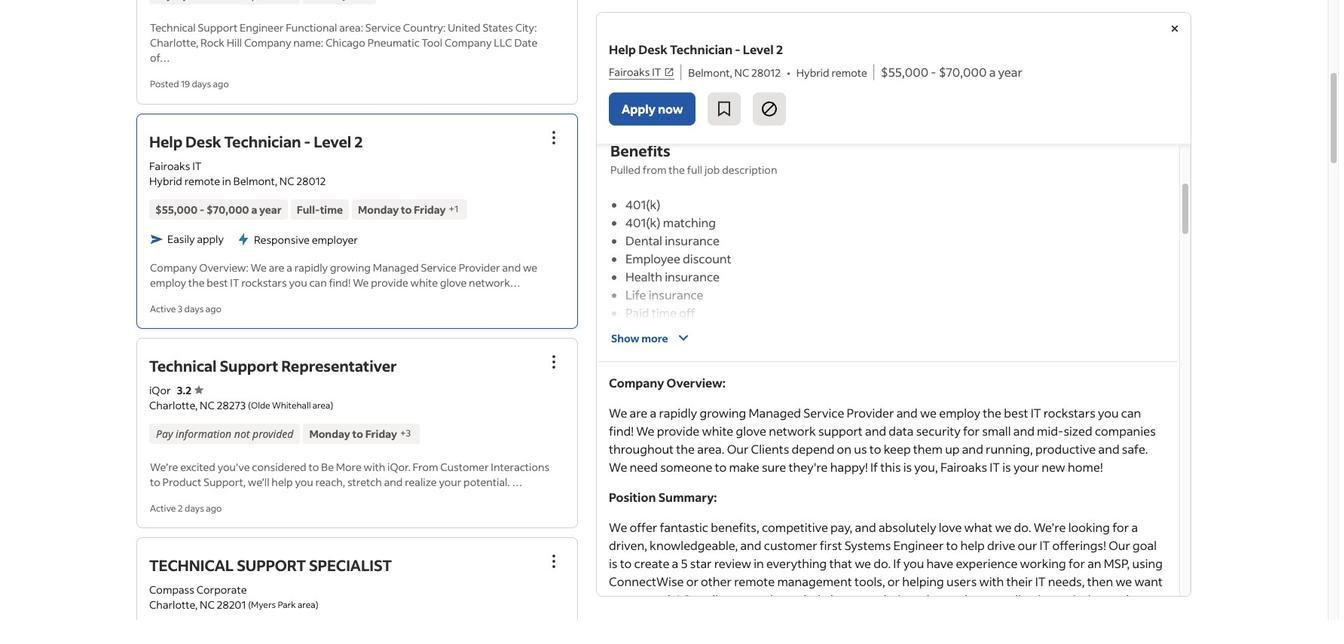 Task type: locate. For each thing, give the bounding box(es) containing it.
they're
[[789, 460, 828, 476]]

we inside company overview: we are a rapidly growing managed service provider and we employ the best it rockstars you can find! we provide white glove network…
[[523, 260, 537, 275]]

2
[[776, 42, 783, 58], [354, 132, 363, 151], [178, 503, 183, 514]]

support up rock
[[198, 21, 238, 35]]

with up 'stretch'
[[364, 460, 385, 475]]

your inside we are a rapidly growing managed service provider and we employ the best it rockstars you can find! we provide white glove network support and data security for small and mid-sized companies throughout the area. our clients depend on us to keep them up and running, productive and safe. we need someone to make sure they're happy! if this is you, fairoaks it is your new home!
[[1014, 460, 1039, 476]]

1 or from the left
[[686, 574, 699, 590]]

or
[[686, 574, 699, 590], [888, 574, 900, 590]]

you up companies at the right
[[1098, 405, 1119, 421]]

find! down employer
[[329, 275, 351, 290]]

1 vertical spatial hybrid
[[731, 90, 769, 106]]

provide inside we are a rapidly growing managed service provider and we employ the best it rockstars you can find! we provide white glove network support and data security for small and mid-sized companies throughout the area. our clients depend on us to keep them up and running, productive and safe. we need someone to make sure they're happy! if this is you, fairoaks it is your new home!
[[657, 424, 700, 439]]

description
[[722, 163, 777, 177]]

1 vertical spatial technician
[[224, 132, 301, 151]]

0 horizontal spatial provider
[[459, 260, 500, 275]]

0 vertical spatial active
[[150, 303, 176, 315]]

have up helping at the bottom right
[[927, 556, 954, 572]]

2 vertical spatial 28012
[[296, 174, 326, 188]]

$70,000
[[939, 64, 987, 80], [207, 202, 249, 217]]

1 horizontal spatial technician
[[670, 42, 733, 58]]

you inside company overview: we are a rapidly growing managed service provider and we employ the best it rockstars you can find! we provide white glove network…
[[289, 275, 307, 290]]

apply
[[622, 101, 656, 117]]

realize
[[405, 475, 437, 490]]

your
[[1014, 460, 1039, 476], [439, 475, 461, 490], [776, 592, 801, 608]]

level up belmont, nc 28012 • hybrid remote
[[743, 42, 774, 58]]

) inside charlotte, nc 28273 ( olde whitehall area )
[[330, 400, 333, 411]]

1 ( from the top
[[248, 400, 251, 411]]

provide
[[371, 275, 408, 290], [657, 424, 700, 439]]

insurance down discount
[[665, 269, 720, 285]]

job actions for technical support representativer is collapsed image
[[545, 353, 563, 371]]

apply
[[197, 232, 224, 246]]

our inside we are a rapidly growing managed service provider and we employ the best it rockstars you can find! we provide white glove network support and data security for small and mid-sized companies throughout the area. our clients depend on us to keep them up and running, productive and safe. we need someone to make sure they're happy! if this is you, fairoaks it is your new home!
[[727, 442, 749, 457]]

depend
[[792, 442, 835, 457]]

city:
[[515, 21, 537, 35]]

we inside we are a rapidly growing managed service provider and we employ the best it rockstars you can find! we provide white glove network support and data security for small and mid-sized companies throughout the area. our clients depend on us to keep them up and running, productive and safe. we need someone to make sure they're happy! if this is you, fairoaks it is your new home!
[[920, 405, 937, 421]]

0 vertical spatial desk
[[638, 42, 668, 58]]

provider inside we are a rapidly growing managed service provider and we employ the best it rockstars you can find! we provide white glove network support and data security for small and mid-sized companies throughout the area. our clients depend on us to keep them up and running, productive and safe. we need someone to make sure they're happy! if this is you, fairoaks it is your new home!
[[847, 405, 894, 421]]

2 horizontal spatial our
[[1109, 538, 1130, 554]]

insurance down matching
[[665, 233, 720, 249]]

technical support representativer
[[149, 356, 397, 376]]

service down 1
[[421, 260, 457, 275]]

managed
[[373, 260, 419, 275], [749, 405, 801, 421]]

with
[[364, 460, 385, 475], [979, 574, 1004, 590]]

our
[[727, 442, 749, 457], [1109, 538, 1130, 554], [682, 592, 704, 608]]

1 vertical spatial area
[[298, 600, 316, 611]]

your down the running, on the right of page
[[1014, 460, 1039, 476]]

0 vertical spatial rapidly
[[294, 260, 328, 275]]

19
[[181, 79, 190, 90]]

help for help desk technician - level 2
[[609, 42, 636, 58]]

if inside we are a rapidly growing managed service provider and we employ the best it rockstars you can find! we provide white glove network support and data security for small and mid-sized companies throughout the area. our clients depend on us to keep them up and running, productive and safe. we need someone to make sure they're happy! if this is you, fairoaks it is your new home!
[[870, 460, 878, 476]]

we're up our
[[1034, 520, 1066, 536]]

1 horizontal spatial service
[[421, 260, 457, 275]]

your inside the "we're excited you've considered to be more with iqor. from customer interactions to product support, we'll help you reach, stretch and realize your potential. …"
[[439, 475, 461, 490]]

support,
[[203, 475, 246, 490]]

nc down corporate
[[200, 598, 215, 613]]

0 horizontal spatial rapidly
[[294, 260, 328, 275]]

driven,
[[609, 538, 647, 554]]

time left off
[[652, 305, 677, 321]]

level inside help desk technician - level 2 fairoaks it hybrid remote in belmont, nc 28012
[[314, 132, 351, 151]]

with inside the "we're excited you've considered to be more with iqor. from customer interactions to product support, we'll help you reach, stretch and realize your potential. …"
[[364, 460, 385, 475]]

3.2
[[177, 383, 192, 398]]

support for engineer
[[198, 21, 238, 35]]

2 vertical spatial days
[[185, 503, 204, 514]]

1 horizontal spatial provider
[[847, 405, 894, 421]]

charlotte, down compass
[[149, 598, 198, 613]]

1 vertical spatial time
[[652, 305, 677, 321]]

to down love
[[946, 538, 958, 554]]

their up smart,
[[879, 592, 906, 608]]

1 horizontal spatial time
[[652, 305, 677, 321]]

desk for help desk technician - level 2
[[638, 42, 668, 58]]

monday to friday + 3
[[309, 427, 411, 441]]

employer
[[312, 232, 358, 247]]

to left 1
[[401, 202, 412, 217]]

1 vertical spatial need
[[745, 592, 773, 608]]

your inside we offer fantastic benefits, competitive pay, and absolutely love what we do. we're looking for a driven, knowledgeable, and customer first systems engineer to help drive our it offerings! our goal is to create a 5 star review in everything that we do. if you have experience working for an msp, using connectwise or other remote management tools, or helping users with their it needs, then we want you to apply! our clients need your help because their end users have application, printing and network connectivity problems and they need a smart, efficient technician (it hero) to help them.
[[776, 592, 801, 608]]

glove left network…
[[440, 275, 467, 290]]

technician
[[670, 42, 733, 58], [224, 132, 301, 151]]

0 vertical spatial need
[[630, 460, 658, 476]]

company down easily
[[150, 260, 197, 275]]

0 vertical spatial area
[[313, 400, 330, 411]]

rapidly inside we are a rapidly growing managed service provider and we employ the best it rockstars you can find! we provide white glove network support and data security for small and mid-sized companies throughout the area. our clients depend on us to keep them up and running, productive and safe. we need someone to make sure they're happy! if this is you, fairoaks it is your new home!
[[659, 405, 697, 421]]

2 vertical spatial insurance
[[649, 287, 704, 303]]

support up charlotte, nc 28273 ( olde whitehall area )
[[220, 356, 278, 376]]

1 vertical spatial desk
[[185, 132, 221, 151]]

3 down easily
[[178, 303, 183, 315]]

ago for product
[[206, 503, 222, 514]]

we're
[[150, 460, 178, 475], [1034, 520, 1066, 536]]

for left an
[[1069, 556, 1085, 572]]

safe.
[[1122, 442, 1148, 457]]

0 vertical spatial 28012
[[751, 66, 781, 80]]

you inside we are a rapidly growing managed service provider and we employ the best it rockstars you can find! we provide white glove network support and data security for small and mid-sized companies throughout the area. our clients depend on us to keep them up and running, productive and safe. we need someone to make sure they're happy! if this is you, fairoaks it is your new home!
[[1098, 405, 1119, 421]]

it inside company overview: we are a rapidly growing managed service provider and we employ the best it rockstars you can find! we provide white glove network…
[[230, 275, 239, 290]]

best up the active 3 days ago
[[207, 275, 228, 290]]

active down easily
[[150, 303, 176, 315]]

2 ( from the top
[[248, 600, 251, 611]]

are inside company overview: we are a rapidly growing managed service provider and we employ the best it rockstars you can find! we provide white glove network…
[[269, 260, 284, 275]]

best inside company overview: we are a rapidly growing managed service provider and we employ the best it rockstars you can find! we provide white glove network…
[[207, 275, 228, 290]]

1 vertical spatial their
[[879, 592, 906, 608]]

home!
[[1068, 460, 1103, 476]]

desk inside help desk technician - level 2 fairoaks it hybrid remote in belmont, nc 28012
[[185, 132, 221, 151]]

1 vertical spatial active
[[150, 503, 176, 514]]

help
[[609, 42, 636, 58], [149, 132, 183, 151]]

with down experience
[[979, 574, 1004, 590]]

1 horizontal spatial network
[[769, 424, 816, 439]]

can
[[309, 275, 327, 290], [1121, 405, 1141, 421]]

technical inside technical support engineer functional area: service country: united states city: charlotte, rock hill company name: chicago pneumatic tool company llc date of…
[[150, 21, 196, 35]]

overview: for ago
[[199, 260, 249, 275]]

help desk technician - level 2 button
[[149, 132, 363, 151]]

0 vertical spatial best
[[207, 275, 228, 290]]

2 active from the top
[[150, 503, 176, 514]]

monday right the full-time
[[358, 202, 399, 217]]

network inside we offer fantastic benefits, competitive pay, and absolutely love what we do. we're looking for a driven, knowledgeable, and customer first systems engineer to help drive our it offerings! our goal is to create a 5 star review in everything that we do. if you have experience working for an msp, using connectwise or other remote management tools, or helping users with their it needs, then we want you to apply! our clients need your help because their end users have application, printing and network connectivity problems and they need a smart, efficient technician (it hero) to help them.
[[609, 610, 656, 621]]

friday left 1
[[414, 202, 446, 217]]

company
[[244, 36, 291, 50], [445, 36, 492, 50], [150, 260, 197, 275], [609, 375, 664, 391]]

1 vertical spatial help
[[149, 132, 183, 151]]

is down driven,
[[609, 556, 618, 572]]

glove inside company overview: we are a rapidly growing managed service provider and we employ the best it rockstars you can find! we provide white glove network…
[[440, 275, 467, 290]]

to left product
[[150, 475, 160, 490]]

1 vertical spatial have
[[965, 592, 992, 608]]

a inside company overview: we are a rapidly growing managed service provider and we employ the best it rockstars you can find! we provide white glove network…
[[287, 260, 292, 275]]

2 horizontal spatial your
[[1014, 460, 1039, 476]]

0 vertical spatial we're
[[150, 460, 178, 475]]

service up support
[[804, 405, 844, 421]]

days down the easily apply
[[184, 303, 204, 315]]

white inside company overview: we are a rapidly growing managed service provider and we employ the best it rockstars you can find! we provide white glove network…
[[410, 275, 438, 290]]

application,
[[994, 592, 1059, 608]]

fairoaks inside fairoaks it belmont, nc 28012 • hybrid remote
[[609, 67, 656, 83]]

ago down the support,
[[206, 503, 222, 514]]

if down absolutely
[[893, 556, 901, 572]]

help up fairoaks it
[[609, 42, 636, 58]]

technical up 3.2
[[149, 356, 217, 376]]

0 horizontal spatial for
[[963, 424, 980, 439]]

0 vertical spatial are
[[269, 260, 284, 275]]

0 vertical spatial white
[[410, 275, 438, 290]]

best inside we are a rapidly growing managed service provider and we employ the best it rockstars you can find! we provide white glove network support and data security for small and mid-sized companies throughout the area. our clients depend on us to keep them up and running, productive and safe. we need someone to make sure they're happy! if this is you, fairoaks it is your new home!
[[1004, 405, 1028, 421]]

can down responsive employer at the top of the page
[[309, 275, 327, 290]]

+ inside monday to friday + 1
[[449, 203, 455, 215]]

technician inside help desk technician - level 2 fairoaks it hybrid remote in belmont, nc 28012
[[224, 132, 301, 151]]

0 vertical spatial insurance
[[665, 233, 720, 249]]

0 vertical spatial hybrid
[[796, 66, 829, 80]]

1 horizontal spatial desk
[[638, 42, 668, 58]]

needs,
[[1048, 574, 1085, 590]]

fairoaks it link
[[609, 65, 675, 80], [609, 66, 684, 84]]

3 up 'iqor.'
[[406, 428, 411, 439]]

0 vertical spatial technician
[[670, 42, 733, 58]]

help down the posted at the left
[[149, 132, 183, 151]]

engineer inside technical support engineer functional area: service country: united states city: charlotte, rock hill company name: chicago pneumatic tool company llc date of…
[[240, 21, 284, 35]]

0 vertical spatial if
[[870, 460, 878, 476]]

rock
[[201, 36, 225, 50]]

0 vertical spatial with
[[364, 460, 385, 475]]

network up depend
[[769, 424, 816, 439]]

0 horizontal spatial we're
[[150, 460, 178, 475]]

1 401(k) from the top
[[626, 197, 661, 213]]

1 vertical spatial days
[[184, 303, 204, 315]]

0 vertical spatial monday
[[358, 202, 399, 217]]

customer
[[764, 538, 817, 554]]

desk for help desk technician - level 2 fairoaks it hybrid remote in belmont, nc 28012
[[185, 132, 221, 151]]

can inside we are a rapidly growing managed service provider and we employ the best it rockstars you can find! we provide white glove network support and data security for small and mid-sized companies throughout the area. our clients depend on us to keep them up and running, productive and safe. we need someone to make sure they're happy! if this is you, fairoaks it is your new home!
[[1121, 405, 1141, 421]]

fairoaks inside help desk technician - level 2 fairoaks it hybrid remote in belmont, nc 28012
[[149, 159, 190, 173]]

the up small
[[983, 405, 1002, 421]]

1 vertical spatial 3
[[406, 428, 411, 439]]

2 401(k) from the top
[[626, 215, 661, 231]]

everything
[[766, 556, 827, 572]]

0 horizontal spatial desk
[[185, 132, 221, 151]]

1 horizontal spatial engineer
[[893, 538, 944, 554]]

0 horizontal spatial overview:
[[199, 260, 249, 275]]

+ inside 'monday to friday + 3'
[[400, 428, 406, 439]]

( inside charlotte, nc 28273 ( olde whitehall area )
[[248, 400, 251, 411]]

engineer inside we offer fantastic benefits, competitive pay, and absolutely love what we do. we're looking for a driven, knowledgeable, and customer first systems engineer to help drive our it offerings! our goal is to create a 5 star review in everything that we do. if you have experience working for an msp, using connectwise or other remote management tools, or helping users with their it needs, then we want you to apply! our clients need your help because their end users have application, printing and network connectivity problems and they need a smart, efficient technician (it hero) to help them.
[[893, 538, 944, 554]]

belmont, inside fairoaks it belmont, nc 28012 • hybrid remote
[[609, 90, 659, 106]]

(
[[248, 400, 251, 411], [248, 600, 251, 611]]

help inside the "we're excited you've considered to be more with iqor. from customer interactions to product support, we'll help you reach, stretch and realize your potential. …"
[[272, 475, 293, 490]]

reach,
[[315, 475, 345, 490]]

can up companies at the right
[[1121, 405, 1141, 421]]

3 inside 'monday to friday + 3'
[[406, 428, 411, 439]]

ago for company
[[213, 79, 229, 90]]

2 or from the left
[[888, 574, 900, 590]]

specialist
[[309, 556, 392, 576]]

company down united
[[445, 36, 492, 50]]

and down 'iqor.'
[[384, 475, 403, 490]]

sure
[[762, 460, 786, 476]]

0 horizontal spatial their
[[879, 592, 906, 608]]

( right 28273
[[248, 400, 251, 411]]

for right looking
[[1113, 520, 1129, 536]]

potential.
[[464, 475, 510, 490]]

users down experience
[[947, 574, 977, 590]]

hybrid inside fairoaks it belmont, nc 28012 • hybrid remote
[[731, 90, 769, 106]]

your down the customer
[[439, 475, 461, 490]]

1 horizontal spatial growing
[[700, 405, 746, 421]]

0 horizontal spatial with
[[364, 460, 385, 475]]

the
[[669, 163, 685, 177], [188, 275, 205, 290], [983, 405, 1002, 421], [676, 442, 695, 457]]

active
[[150, 303, 176, 315], [150, 503, 176, 514]]

technical up of…
[[150, 21, 196, 35]]

fantastic
[[660, 520, 708, 536]]

employ inside we are a rapidly growing managed service provider and we employ the best it rockstars you can find! we provide white glove network support and data security for small and mid-sized companies throughout the area. our clients depend on us to keep them up and running, productive and safe. we need someone to make sure they're happy! if this is you, fairoaks it is your new home!
[[939, 405, 981, 421]]

support inside technical support engineer functional area: service country: united states city: charlotte, rock hill company name: chicago pneumatic tool company llc date of…
[[198, 21, 238, 35]]

chicago
[[325, 36, 365, 50]]

charlotte,
[[150, 36, 198, 50], [149, 398, 198, 413], [149, 598, 198, 613]]

for left small
[[963, 424, 980, 439]]

28012 inside fairoaks it belmont, nc 28012 • hybrid remote
[[681, 90, 715, 106]]

we inside we offer fantastic benefits, competitive pay, and absolutely love what we do. we're looking for a driven, knowledgeable, and customer first systems engineer to help drive our it offerings! our goal is to create a 5 star review in everything that we do. if you have experience working for an msp, using connectwise or other remote management tools, or helping users with their it needs, then we want you to apply! our clients need your help because their end users have application, printing and network connectivity problems and they need a smart, efficient technician (it hero) to help them.
[[609, 520, 627, 536]]

1 active from the top
[[150, 303, 176, 315]]

goal
[[1133, 538, 1157, 554]]

1 vertical spatial employ
[[939, 405, 981, 421]]

0 vertical spatial friday
[[414, 202, 446, 217]]

the inside benefits pulled from the full job description
[[669, 163, 685, 177]]

help down considered
[[272, 475, 293, 490]]

0 vertical spatial glove
[[440, 275, 467, 290]]

days for hill
[[192, 79, 211, 90]]

glove inside we are a rapidly growing managed service provider and we employ the best it rockstars you can find! we provide white glove network support and data security for small and mid-sized companies throughout the area. our clients depend on us to keep them up and running, productive and safe. we need someone to make sure they're happy! if this is you, fairoaks it is your new home!
[[736, 424, 766, 439]]

ago right 19
[[213, 79, 229, 90]]

nc right apply
[[662, 90, 679, 106]]

technical
[[150, 21, 196, 35], [149, 356, 217, 376]]

best
[[207, 275, 228, 290], [1004, 405, 1028, 421]]

engineer down absolutely
[[893, 538, 944, 554]]

belmont, down help desk technician - level 2 button
[[233, 174, 277, 188]]

dental
[[626, 233, 662, 249]]

show
[[611, 331, 639, 346]]

0 vertical spatial managed
[[373, 260, 419, 275]]

provider up network…
[[459, 260, 500, 275]]

0 vertical spatial ago
[[213, 79, 229, 90]]

network inside we are a rapidly growing managed service provider and we employ the best it rockstars you can find! we provide white glove network support and data security for small and mid-sized companies throughout the area. our clients depend on us to keep them up and running, productive and safe. we need someone to make sure they're happy! if this is you, fairoaks it is your new home!
[[769, 424, 816, 439]]

connectivity
[[659, 610, 727, 621]]

help for help desk technician - level 2 fairoaks it hybrid remote in belmont, nc 28012
[[149, 132, 183, 151]]

1 vertical spatial friday
[[365, 427, 397, 441]]

28012 inside help desk technician - level 2 fairoaks it hybrid remote in belmont, nc 28012
[[296, 174, 326, 188]]

1 vertical spatial monday
[[309, 427, 350, 441]]

level for help desk technician - level 2 fairoaks it hybrid remote in belmont, nc 28012
[[314, 132, 351, 151]]

review
[[714, 556, 751, 572]]

find!
[[329, 275, 351, 290], [609, 424, 634, 439]]

area right whitehall
[[313, 400, 330, 411]]

employee
[[626, 251, 680, 267]]

days for to
[[185, 503, 204, 514]]

we
[[251, 260, 267, 275], [353, 275, 369, 290], [609, 405, 627, 421], [636, 424, 655, 439], [609, 460, 627, 476], [609, 520, 627, 536]]

white left network…
[[410, 275, 438, 290]]

because
[[830, 592, 877, 608]]

0 horizontal spatial your
[[439, 475, 461, 490]]

help inside help desk technician - level 2 fairoaks it hybrid remote in belmont, nc 28012
[[149, 132, 183, 151]]

1 vertical spatial rockstars
[[1044, 405, 1096, 421]]

insurance up off
[[649, 287, 704, 303]]

support
[[198, 21, 238, 35], [220, 356, 278, 376]]

0 horizontal spatial find!
[[329, 275, 351, 290]]

information
[[176, 427, 231, 441]]

service inside we are a rapidly growing managed service provider and we employ the best it rockstars you can find! we provide white glove network support and data security for small and mid-sized companies throughout the area. our clients depend on us to keep them up and running, productive and safe. we need someone to make sure they're happy! if this is you, fairoaks it is your new home!
[[804, 405, 844, 421]]

remote inside we offer fantastic benefits, competitive pay, and absolutely love what we do. we're looking for a driven, knowledgeable, and customer first systems engineer to help drive our it offerings! our goal is to create a 5 star review in everything that we do. if you have experience working for an msp, using connectwise or other remote management tools, or helping users with their it needs, then we want you to apply! our clients need your help because their end users have application, printing and network connectivity problems and they need a smart, efficient technician (it hero) to help them.
[[734, 574, 775, 590]]

our up connectivity
[[682, 592, 704, 608]]

printing
[[1061, 592, 1106, 608]]

) right park
[[316, 600, 318, 611]]

position
[[609, 490, 656, 506]]

charlotte, down 3.2
[[149, 398, 198, 413]]

0 horizontal spatial is
[[609, 556, 618, 572]]

if left this on the bottom right
[[870, 460, 878, 476]]

overview: inside company overview: we are a rapidly growing managed service provider and we employ the best it rockstars you can find! we provide white glove network…
[[199, 260, 249, 275]]

support
[[237, 556, 306, 576]]

1 horizontal spatial for
[[1069, 556, 1085, 572]]

0 vertical spatial rockstars
[[241, 275, 287, 290]]

1 horizontal spatial •
[[787, 66, 790, 80]]

from
[[413, 460, 438, 475]]

our up msp,
[[1109, 538, 1130, 554]]

28012
[[751, 66, 781, 80], [681, 90, 715, 106], [296, 174, 326, 188]]

rockstars down responsive
[[241, 275, 287, 290]]

smart,
[[876, 610, 911, 621]]

provider up support
[[847, 405, 894, 421]]

provide inside company overview: we are a rapidly growing managed service provider and we employ the best it rockstars you can find! we provide white glove network…
[[371, 275, 408, 290]]

ago for the
[[206, 303, 221, 315]]

0 horizontal spatial friday
[[365, 427, 397, 441]]

growing inside we are a rapidly growing managed service provider and we employ the best it rockstars you can find! we provide white glove network support and data security for small and mid-sized companies throughout the area. our clients depend on us to keep them up and running, productive and safe. we need someone to make sure they're happy! if this is you, fairoaks it is your new home!
[[700, 405, 746, 421]]

2 vertical spatial service
[[804, 405, 844, 421]]

ago down apply
[[206, 303, 221, 315]]

full-time
[[297, 202, 343, 217]]

in inside help desk technician - level 2 fairoaks it hybrid remote in belmont, nc 28012
[[222, 174, 231, 188]]

fairoaks inside we are a rapidly growing managed service provider and we employ the best it rockstars you can find! we provide white glove network support and data security for small and mid-sized companies throughout the area. our clients depend on us to keep them up and running, productive and safe. we need someone to make sure they're happy! if this is you, fairoaks it is your new home!
[[940, 460, 987, 476]]

responsive
[[254, 232, 310, 247]]

is down the running, on the right of page
[[1003, 460, 1011, 476]]

or right tools,
[[888, 574, 900, 590]]

in right the review
[[754, 556, 764, 572]]

company overview:
[[609, 375, 726, 391]]

do. up tools,
[[874, 556, 891, 572]]

star
[[690, 556, 712, 572]]

2 for help desk technician - level 2 fairoaks it hybrid remote in belmont, nc 28012
[[354, 132, 363, 151]]

0 vertical spatial provider
[[459, 260, 500, 275]]

need up problems
[[745, 592, 773, 608]]

1 vertical spatial in
[[754, 556, 764, 572]]

0 horizontal spatial hybrid
[[149, 174, 182, 188]]

1 vertical spatial support
[[220, 356, 278, 376]]

28012 left save this job icon
[[681, 90, 715, 106]]

2 horizontal spatial 2
[[776, 42, 783, 58]]

1 horizontal spatial friday
[[414, 202, 446, 217]]

1 horizontal spatial rockstars
[[1044, 405, 1096, 421]]

1 vertical spatial service
[[421, 260, 457, 275]]

more
[[642, 331, 668, 346]]

1 horizontal spatial are
[[630, 405, 648, 421]]

posted 19 days ago
[[150, 79, 229, 90]]

0 horizontal spatial can
[[309, 275, 327, 290]]

help desk technician - level 2 fairoaks it hybrid remote in belmont, nc 28012
[[149, 132, 363, 188]]

you down responsive employer at the top of the page
[[289, 275, 307, 290]]

employ up security
[[939, 405, 981, 421]]

) up 'monday to friday + 3'
[[330, 400, 333, 411]]

0 vertical spatial time
[[320, 202, 343, 217]]

engineer up hill
[[240, 21, 284, 35]]

friday up 'iqor.'
[[365, 427, 397, 441]]

monday up be
[[309, 427, 350, 441]]

0 vertical spatial their
[[1006, 574, 1033, 590]]

0 horizontal spatial rockstars
[[241, 275, 287, 290]]

competitive
[[762, 520, 828, 536]]

provider
[[459, 260, 500, 275], [847, 405, 894, 421]]

0 vertical spatial days
[[192, 79, 211, 90]]

remote inside fairoaks it belmont, nc 28012 • hybrid remote
[[771, 90, 812, 106]]

rapidly inside company overview: we are a rapidly growing managed service provider and we employ the best it rockstars you can find! we provide white glove network…
[[294, 260, 328, 275]]

to right 'us'
[[869, 442, 881, 457]]

offerings!
[[1052, 538, 1106, 554]]

0 vertical spatial (
[[248, 400, 251, 411]]

belmont, down help desk technician - level 2
[[688, 66, 732, 80]]

0 vertical spatial in
[[222, 174, 231, 188]]

and inside the "we're excited you've considered to be more with iqor. from customer interactions to product support, we'll help you reach, stretch and realize your potential. …"
[[384, 475, 403, 490]]

technician for help desk technician - level 2
[[670, 42, 733, 58]]

0 vertical spatial overview:
[[199, 260, 249, 275]]

technical support specialist compass corporate charlotte, nc 28201 ( myers park area )
[[149, 556, 392, 613]]

glove
[[440, 275, 467, 290], [736, 424, 766, 439]]

1 horizontal spatial white
[[702, 424, 734, 439]]

we're inside we offer fantastic benefits, competitive pay, and absolutely love what we do. we're looking for a driven, knowledgeable, and customer first systems engineer to help drive our it offerings! our goal is to create a 5 star review in everything that we do. if you have experience working for an msp, using connectwise or other remote management tools, or helping users with their it needs, then we want you to apply! our clients need your help because their end users have application, printing and network connectivity problems and they need a smart, efficient technician (it hero) to help them.
[[1034, 520, 1066, 536]]

1 vertical spatial best
[[1004, 405, 1028, 421]]

technical for technical support representativer
[[149, 356, 217, 376]]

job actions for technical support specialist is collapsed image
[[545, 553, 563, 571]]

support for representativer
[[220, 356, 278, 376]]

product
[[162, 475, 201, 490]]

it
[[652, 65, 661, 79], [658, 67, 669, 83], [192, 159, 201, 173], [230, 275, 239, 290], [1031, 405, 1041, 421], [990, 460, 1000, 476], [1040, 538, 1050, 554], [1035, 574, 1046, 590]]

we're inside the "we're excited you've considered to be more with iqor. from customer interactions to product support, we'll help you reach, stretch and realize your potential. …"
[[150, 460, 178, 475]]

1 horizontal spatial our
[[727, 442, 749, 457]]

do. up our
[[1014, 520, 1031, 536]]

1 horizontal spatial can
[[1121, 405, 1141, 421]]

active for employ
[[150, 303, 176, 315]]

you
[[289, 275, 307, 290], [1098, 405, 1119, 421], [295, 475, 313, 490], [903, 556, 924, 572], [609, 592, 630, 608]]

1 vertical spatial belmont,
[[609, 90, 659, 106]]

users
[[947, 574, 977, 590], [932, 592, 962, 608]]

show more
[[611, 331, 668, 346]]

1 horizontal spatial managed
[[749, 405, 801, 421]]

monday for monday to friday + 1
[[358, 202, 399, 217]]

managed up clients
[[749, 405, 801, 421]]

summary:
[[658, 490, 717, 506]]

0 horizontal spatial glove
[[440, 275, 467, 290]]

active for to
[[150, 503, 176, 514]]

1 horizontal spatial best
[[1004, 405, 1028, 421]]

1 horizontal spatial help
[[609, 42, 636, 58]]

the up the active 3 days ago
[[188, 275, 205, 290]]

1 vertical spatial 401(k)
[[626, 215, 661, 231]]

2 horizontal spatial hybrid
[[796, 66, 829, 80]]

now
[[658, 101, 683, 117]]

1 horizontal spatial $55,000
[[881, 64, 929, 80]]

their up application,
[[1006, 574, 1033, 590]]

rockstars inside we are a rapidly growing managed service provider and we employ the best it rockstars you can find! we provide white glove network support and data security for small and mid-sized companies throughout the area. our clients depend on us to keep them up and running, productive and safe. we need someone to make sure they're happy! if this is you, fairoaks it is your new home!
[[1044, 405, 1096, 421]]

2 inside help desk technician - level 2 fairoaks it hybrid remote in belmont, nc 28012
[[354, 132, 363, 151]]

fairoaks it link up apply
[[609, 65, 675, 80]]

0 horizontal spatial have
[[927, 556, 954, 572]]

your down management
[[776, 592, 801, 608]]

1 vertical spatial overview:
[[667, 375, 726, 391]]

0 vertical spatial for
[[963, 424, 980, 439]]

• inside fairoaks it belmont, nc 28012 • hybrid remote
[[721, 90, 725, 106]]

growing up "area."
[[700, 405, 746, 421]]

1 vertical spatial $55,000 - $70,000 a year
[[155, 202, 282, 217]]

rapidly
[[294, 260, 328, 275], [659, 405, 697, 421]]

+ for monday to friday + 3
[[400, 428, 406, 439]]



Task type: vqa. For each thing, say whether or not it's contained in the screenshot.
We Are A Rapidly Growing Managed Service Provider And We Employ The Best It Rockstars You Can Find! We Provide White Glove Network Support And Data Security For Small And Mid-Sized Companies Throughout The Area. Our Clients Depend On Us To Keep Them Up And Running, Productive And Safe. We Need Someone To Make Sure They'Re Happy! If This Is You, Fairoaks It Is Your New Home!
yes



Task type: describe. For each thing, give the bounding box(es) containing it.
time inside 401(k) 401(k) matching dental insurance employee discount health insurance life insurance paid time off
[[652, 305, 677, 321]]

company overview: we are a rapidly growing managed service provider and we employ the best it rockstars you can find! we provide white glove network…
[[150, 260, 537, 290]]

0 vertical spatial 3
[[178, 303, 183, 315]]

- inside help desk technician - level 2 fairoaks it hybrid remote in belmont, nc 28012
[[304, 132, 311, 151]]

be
[[321, 460, 334, 475]]

clients
[[751, 442, 789, 457]]

2 horizontal spatial for
[[1113, 520, 1129, 536]]

charlotte, inside technical support specialist compass corporate charlotte, nc 28201 ( myers park area )
[[149, 598, 198, 613]]

keep
[[884, 442, 911, 457]]

2 for help desk technician - level 2
[[776, 42, 783, 58]]

data
[[889, 424, 914, 439]]

on
[[837, 442, 852, 457]]

help down what
[[960, 538, 985, 554]]

1 horizontal spatial $55,000 - $70,000 a year
[[881, 64, 1023, 80]]

with inside we offer fantastic benefits, competitive pay, and absolutely love what we do. we're looking for a driven, knowledgeable, and customer first systems engineer to help drive our it offerings! our goal is to create a 5 star review in everything that we do. if you have experience working for an msp, using connectwise or other remote management tools, or helping users with their it needs, then we want you to apply! our clients need your help because their end users have application, printing and network connectivity problems and they need a smart, efficient technician (it hero) to help them.
[[979, 574, 1004, 590]]

technician for help desk technician - level 2 fairoaks it hybrid remote in belmont, nc 28012
[[224, 132, 301, 151]]

level for help desk technician - level 2
[[743, 42, 774, 58]]

absolutely
[[879, 520, 936, 536]]

1 vertical spatial charlotte,
[[149, 398, 198, 413]]

stretch
[[347, 475, 382, 490]]

of…
[[150, 51, 170, 65]]

responsive employer
[[254, 232, 358, 247]]

( inside technical support specialist compass corporate charlotte, nc 28201 ( myers park area )
[[248, 600, 251, 611]]

help up the they
[[804, 592, 828, 608]]

end
[[908, 592, 930, 608]]

0 vertical spatial $55,000
[[881, 64, 929, 80]]

service inside company overview: we are a rapidly growing managed service provider and we employ the best it rockstars you can find! we provide white glove network…
[[421, 260, 457, 275]]

friday for monday to friday + 3
[[365, 427, 397, 441]]

benefits,
[[711, 520, 759, 536]]

iqor.
[[387, 460, 411, 475]]

the up someone
[[676, 442, 695, 457]]

3.2 out of five stars rating image
[[177, 383, 204, 398]]

nc down help desk technician - level 2
[[734, 66, 749, 80]]

iqor
[[149, 383, 171, 398]]

other
[[701, 574, 732, 590]]

clients
[[706, 592, 743, 608]]

pay,
[[831, 520, 853, 536]]

help down printing
[[1085, 610, 1110, 621]]

overview: for rapidly
[[667, 375, 726, 391]]

us
[[854, 442, 867, 457]]

friday for monday to friday + 1
[[414, 202, 446, 217]]

working
[[1020, 556, 1066, 572]]

1 vertical spatial users
[[932, 592, 962, 608]]

up
[[945, 442, 960, 457]]

charlotte, inside technical support engineer functional area: service country: united states city: charlotte, rock hill company name: chicago pneumatic tool company llc date of…
[[150, 36, 198, 50]]

security
[[916, 424, 961, 439]]

find! inside company overview: we are a rapidly growing managed service provider and we employ the best it rockstars you can find! we provide white glove network…
[[329, 275, 351, 290]]

hybrid inside help desk technician - level 2 fairoaks it hybrid remote in belmont, nc 28012
[[149, 174, 182, 188]]

and up the running, on the right of page
[[1013, 424, 1035, 439]]

monday to friday + 1
[[358, 202, 458, 217]]

that
[[829, 556, 852, 572]]

can inside company overview: we are a rapidly growing managed service provider and we employ the best it rockstars you can find! we provide white glove network…
[[309, 275, 327, 290]]

1 horizontal spatial $70,000
[[939, 64, 987, 80]]

llc
[[494, 36, 512, 50]]

company inside company overview: we are a rapidly growing managed service provider and we employ the best it rockstars you can find! we provide white glove network…
[[150, 260, 197, 275]]

provided
[[253, 427, 293, 441]]

1 horizontal spatial do.
[[1014, 520, 1031, 536]]

not interested image
[[761, 100, 779, 118]]

efficient
[[913, 610, 959, 621]]

date
[[514, 36, 538, 50]]

hero)
[[1039, 610, 1069, 621]]

) inside technical support specialist compass corporate charlotte, nc 28201 ( myers park area )
[[316, 600, 318, 611]]

technical
[[149, 556, 234, 576]]

2 horizontal spatial need
[[836, 610, 864, 621]]

to left be
[[309, 460, 319, 475]]

discount
[[683, 251, 731, 267]]

provider inside company overview: we are a rapidly growing managed service provider and we employ the best it rockstars you can find! we provide white glove network…
[[459, 260, 500, 275]]

considered
[[252, 460, 306, 475]]

connectwise
[[609, 574, 684, 590]]

apply now
[[622, 101, 683, 117]]

belmont, nc 28012 • hybrid remote
[[688, 66, 867, 80]]

monday for monday to friday + 3
[[309, 427, 350, 441]]

want
[[1135, 574, 1163, 590]]

0 vertical spatial belmont,
[[688, 66, 732, 80]]

0 vertical spatial year
[[998, 64, 1023, 80]]

what
[[964, 520, 993, 536]]

representativer
[[281, 356, 397, 376]]

interactions
[[491, 460, 550, 475]]

then
[[1087, 574, 1113, 590]]

1 horizontal spatial need
[[745, 592, 773, 608]]

you inside the "we're excited you've considered to be more with iqor. from customer interactions to product support, we'll help you reach, stretch and realize your potential. …"
[[295, 475, 313, 490]]

and down companies at the right
[[1098, 442, 1120, 457]]

company right hill
[[244, 36, 291, 50]]

them
[[913, 442, 943, 457]]

it inside fairoaks it belmont, nc 28012 • hybrid remote
[[658, 67, 669, 83]]

chevron down image
[[674, 329, 692, 347]]

country:
[[403, 21, 446, 35]]

corporate
[[196, 583, 247, 597]]

technical for technical support engineer functional area: service country: united states city: charlotte, rock hill company name: chicago pneumatic tool company llc date of…
[[150, 21, 196, 35]]

throughout
[[609, 442, 674, 457]]

2 fairoaks it link from the top
[[609, 66, 684, 84]]

myers
[[251, 600, 276, 611]]

days for employ
[[184, 303, 204, 315]]

you down the connectwise
[[609, 592, 630, 608]]

0 vertical spatial have
[[927, 556, 954, 572]]

0 vertical spatial users
[[947, 574, 977, 590]]

and up them.
[[1108, 592, 1129, 608]]

to down printing
[[1071, 610, 1083, 621]]

are inside we are a rapidly growing managed service provider and we employ the best it rockstars you can find! we provide white glove network support and data security for small and mid-sized companies throughout the area. our clients depend on us to keep them up and running, productive and safe. we need someone to make sure they're happy! if this is you, fairoaks it is your new home!
[[630, 405, 648, 421]]

to down driven,
[[620, 556, 632, 572]]

companies
[[1095, 424, 1156, 439]]

belmont, inside help desk technician - level 2 fairoaks it hybrid remote in belmont, nc 28012
[[233, 174, 277, 188]]

white inside we are a rapidly growing managed service provider and we employ the best it rockstars you can find! we provide white glove network support and data security for small and mid-sized companies throughout the area. our clients depend on us to keep them up and running, productive and safe. we need someone to make sure they're happy! if this is you, fairoaks it is your new home!
[[702, 424, 734, 439]]

offer
[[630, 520, 657, 536]]

we'll
[[248, 475, 269, 490]]

full
[[687, 163, 703, 177]]

1 vertical spatial insurance
[[665, 269, 720, 285]]

nc inside help desk technician - level 2 fairoaks it hybrid remote in belmont, nc 28012
[[279, 174, 294, 188]]

from
[[643, 163, 667, 177]]

rockstars inside company overview: we are a rapidly growing managed service provider and we employ the best it rockstars you can find! we provide white glove network…
[[241, 275, 287, 290]]

name:
[[293, 36, 323, 50]]

need inside we are a rapidly growing managed service provider and we employ the best it rockstars you can find! we provide white glove network support and data security for small and mid-sized companies throughout the area. our clients depend on us to keep them up and running, productive and safe. we need someone to make sure they're happy! if this is you, fairoaks it is your new home!
[[630, 460, 658, 476]]

growing inside company overview: we are a rapidly growing managed service provider and we employ the best it rockstars you can find! we provide white glove network…
[[330, 260, 371, 275]]

2 horizontal spatial is
[[1003, 460, 1011, 476]]

1 fairoaks it link from the top
[[609, 65, 675, 80]]

technical support specialist button
[[149, 556, 392, 576]]

first
[[820, 538, 842, 554]]

managed inside company overview: we are a rapidly growing managed service provider and we employ the best it rockstars you can find! we provide white glove network…
[[373, 260, 419, 275]]

small
[[982, 424, 1011, 439]]

a inside we are a rapidly growing managed service provider and we employ the best it rockstars you can find! we provide white glove network support and data security for small and mid-sized companies throughout the area. our clients depend on us to keep them up and running, productive and safe. we need someone to make sure they're happy! if this is you, fairoaks it is your new home!
[[650, 405, 657, 421]]

area:
[[339, 21, 363, 35]]

1 horizontal spatial is
[[903, 460, 912, 476]]

job actions for help desk technician - level 2 is collapsed image
[[545, 128, 563, 147]]

and up systems
[[855, 520, 876, 536]]

knowledgeable,
[[650, 538, 738, 554]]

0 horizontal spatial $55,000 - $70,000 a year
[[155, 202, 282, 217]]

tools,
[[855, 574, 885, 590]]

save this job image
[[716, 100, 734, 118]]

nc down 3.2 out of five stars rating icon
[[200, 398, 215, 413]]

28273
[[217, 398, 246, 413]]

0 horizontal spatial do.
[[874, 556, 891, 572]]

employ inside company overview: we are a rapidly growing managed service provider and we employ the best it rockstars you can find! we provide white glove network…
[[150, 275, 186, 290]]

make
[[729, 460, 760, 476]]

28201
[[217, 598, 246, 613]]

our
[[1018, 538, 1037, 554]]

1
[[455, 203, 458, 215]]

and right up
[[962, 442, 983, 457]]

is inside we offer fantastic benefits, competitive pay, and absolutely love what we do. we're looking for a driven, knowledgeable, and customer first systems engineer to help drive our it offerings! our goal is to create a 5 star review in everything that we do. if you have experience working for an msp, using connectwise or other remote management tools, or helping users with their it needs, then we want you to apply! our clients need your help because their end users have application, printing and network connectivity problems and they need a smart, efficient technician (it hero) to help them.
[[609, 556, 618, 572]]

the inside company overview: we are a rapidly growing managed service provider and we employ the best it rockstars you can find! we provide white glove network…
[[188, 275, 205, 290]]

for inside we are a rapidly growing managed service provider and we employ the best it rockstars you can find! we provide white glove network support and data security for small and mid-sized companies throughout the area. our clients depend on us to keep them up and running, productive and safe. we need someone to make sure they're happy! if this is you, fairoaks it is your new home!
[[963, 424, 980, 439]]

it inside help desk technician - level 2 fairoaks it hybrid remote in belmont, nc 28012
[[192, 159, 201, 173]]

managed inside we are a rapidly growing managed service provider and we employ the best it rockstars you can find! we provide white glove network support and data security for small and mid-sized companies throughout the area. our clients depend on us to keep them up and running, productive and safe. we need someone to make sure they're happy! if this is you, fairoaks it is your new home!
[[749, 405, 801, 421]]

they
[[809, 610, 834, 621]]

and down benefits,
[[740, 538, 762, 554]]

0 horizontal spatial 2
[[178, 503, 183, 514]]

we're excited you've considered to be more with iqor. from customer interactions to product support, we'll help you reach, stretch and realize your potential. …
[[150, 460, 550, 490]]

pneumatic
[[368, 36, 420, 50]]

service inside technical support engineer functional area: service country: united states city: charlotte, rock hill company name: chicago pneumatic tool company llc date of…
[[365, 21, 401, 35]]

not
[[234, 427, 250, 441]]

to down the connectwise
[[632, 592, 644, 608]]

to down "area."
[[715, 460, 727, 476]]

pay
[[156, 427, 173, 441]]

technical support representativer button
[[149, 356, 397, 376]]

and up 'us'
[[865, 424, 886, 439]]

network…
[[469, 275, 521, 290]]

more
[[336, 460, 362, 475]]

someone
[[660, 460, 712, 476]]

2 vertical spatial our
[[682, 592, 704, 608]]

looking
[[1068, 520, 1110, 536]]

life
[[626, 287, 646, 303]]

0 vertical spatial •
[[787, 66, 790, 80]]

+ for monday to friday + 1
[[449, 203, 455, 215]]

close job details image
[[1166, 20, 1184, 38]]

posted
[[150, 79, 179, 90]]

0 horizontal spatial $55,000
[[155, 202, 198, 217]]

in inside we offer fantastic benefits, competitive pay, and absolutely love what we do. we're looking for a driven, knowledgeable, and customer first systems engineer to help drive our it offerings! our goal is to create a 5 star review in everything that we do. if you have experience working for an msp, using connectwise or other remote management tools, or helping users with their it needs, then we want you to apply! our clients need your help because their end users have application, printing and network connectivity problems and they need a smart, efficient technician (it hero) to help them.
[[754, 556, 764, 572]]

area inside technical support specialist compass corporate charlotte, nc 28201 ( myers park area )
[[298, 600, 316, 611]]

if inside we offer fantastic benefits, competitive pay, and absolutely love what we do. we're looking for a driven, knowledgeable, and customer first systems engineer to help drive our it offerings! our goal is to create a 5 star review in everything that we do. if you have experience working for an msp, using connectwise or other remote management tools, or helping users with their it needs, then we want you to apply! our clients need your help because their end users have application, printing and network connectivity problems and they need a smart, efficient technician (it hero) to help them.
[[893, 556, 901, 572]]

you up helping at the bottom right
[[903, 556, 924, 572]]

1 horizontal spatial their
[[1006, 574, 1033, 590]]

1 horizontal spatial have
[[965, 592, 992, 608]]

and left the they
[[785, 610, 806, 621]]

remote inside help desk technician - level 2 fairoaks it hybrid remote in belmont, nc 28012
[[184, 174, 220, 188]]

find! inside we are a rapidly growing managed service provider and we employ the best it rockstars you can find! we provide white glove network support and data security for small and mid-sized companies throughout the area. our clients depend on us to keep them up and running, productive and safe. we need someone to make sure they're happy! if this is you, fairoaks it is your new home!
[[609, 424, 634, 439]]

and inside company overview: we are a rapidly growing managed service provider and we employ the best it rockstars you can find! we provide white glove network…
[[502, 260, 521, 275]]

benefits
[[610, 141, 671, 161]]

1 vertical spatial year
[[259, 202, 282, 217]]

pay information not provided
[[156, 427, 293, 441]]

charlotte, nc 28273 ( olde whitehall area )
[[149, 398, 333, 413]]

apply!
[[646, 592, 680, 608]]

and up data
[[897, 405, 918, 421]]

nc inside technical support specialist compass corporate charlotte, nc 28201 ( myers park area )
[[200, 598, 215, 613]]

area inside charlotte, nc 28273 ( olde whitehall area )
[[313, 400, 330, 411]]

technician
[[962, 610, 1020, 621]]

pulled
[[610, 163, 641, 177]]

nc inside fairoaks it belmont, nc 28012 • hybrid remote
[[662, 90, 679, 106]]

company down show more
[[609, 375, 664, 391]]

help desk technician - level 2
[[609, 42, 783, 58]]

to up the more
[[352, 427, 363, 441]]

0 horizontal spatial $70,000
[[207, 202, 249, 217]]

benefits pulled from the full job description
[[610, 141, 777, 177]]



